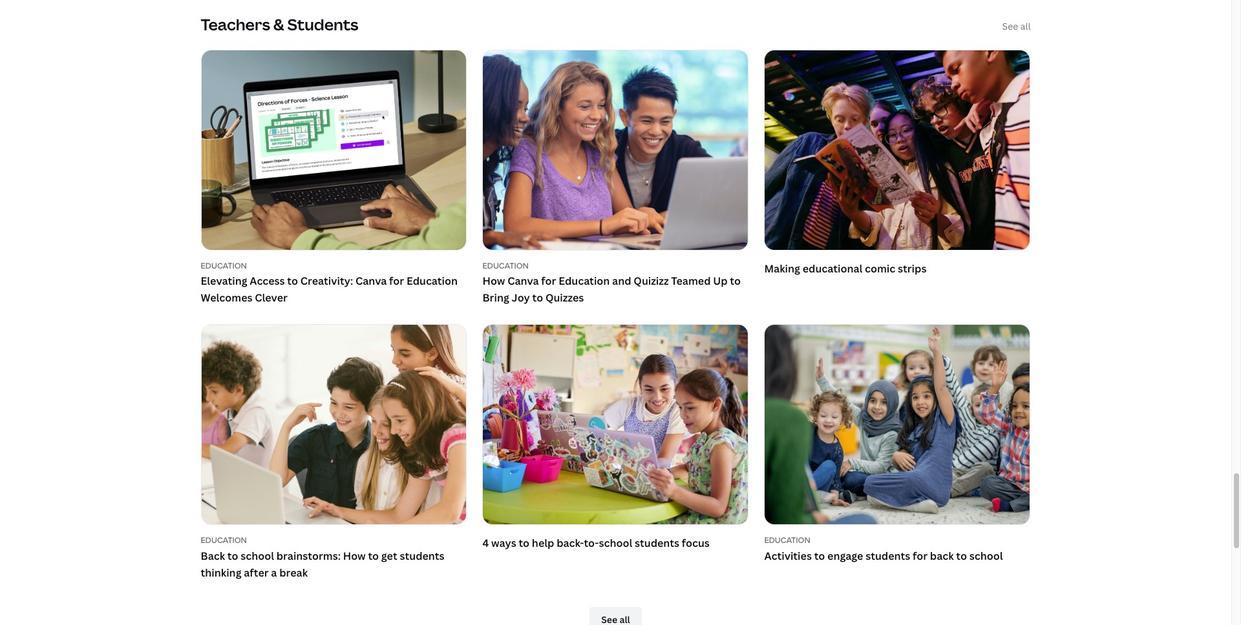 Task type: describe. For each thing, give the bounding box(es) containing it.
comic
[[865, 262, 896, 276]]

students inside education back to school brainstorms: how to get students thinking after a break
[[400, 550, 445, 564]]

how inside education back to school brainstorms: how to get students thinking after a break
[[343, 550, 366, 564]]

see all link
[[1002, 20, 1031, 34]]

thinking
[[201, 566, 241, 580]]

education for activities to engage students for back to school
[[764, 536, 811, 547]]

education link for creativity:
[[201, 260, 467, 271]]

see all
[[1002, 20, 1031, 33]]

4 ways to help back-to-school students focus link
[[483, 325, 749, 555]]

all
[[1021, 20, 1031, 33]]

teamed
[[671, 274, 711, 289]]

elevating access to creativity: canva for education welcomes clever link
[[201, 274, 467, 307]]

and
[[612, 274, 631, 289]]

education activities to engage students for back to school
[[764, 536, 1003, 564]]

educational
[[803, 262, 863, 276]]

for inside education elevating access to creativity: canva for education welcomes clever
[[389, 274, 404, 289]]

education link for education
[[483, 260, 749, 271]]

4 ways to help back-to-school students focus
[[483, 537, 710, 551]]

welcomes
[[201, 291, 252, 305]]

for inside education activities to engage students for back to school
[[913, 550, 928, 564]]

quizzes
[[546, 291, 584, 305]]

untitleddesign4 image
[[765, 326, 1030, 525]]

help
[[532, 537, 554, 551]]

break
[[279, 566, 308, 580]]

quizizz
[[634, 274, 669, 289]]

engage
[[828, 550, 863, 564]]

4
[[483, 537, 489, 551]]

1 horizontal spatial school
[[599, 537, 632, 551]]

ways
[[491, 537, 516, 551]]

bring
[[483, 291, 509, 305]]

activities to engage students for back to school link
[[764, 549, 1031, 565]]

students
[[287, 13, 359, 35]]

back
[[930, 550, 954, 564]]

brainstorms:
[[277, 550, 341, 564]]

creativity:
[[300, 274, 353, 289]]

to-
[[584, 537, 599, 551]]

education elevating access to creativity: canva for education welcomes clever
[[201, 260, 458, 305]]

education for back to school brainstorms: how to get students thinking after a break
[[201, 536, 247, 547]]

canva inside education elevating access to creativity: canva for education welcomes clever
[[355, 274, 387, 289]]

up
[[713, 274, 728, 289]]



Task type: locate. For each thing, give the bounding box(es) containing it.
get
[[381, 550, 397, 564]]

back to school brainstorms: how to get students thinking after a break link
[[201, 549, 467, 582]]

1 horizontal spatial canva
[[508, 274, 539, 289]]

0 horizontal spatial for
[[389, 274, 404, 289]]

school right the back- at the left of the page
[[599, 537, 632, 551]]

education link up creativity:
[[201, 260, 467, 271]]

students inside education activities to engage students for back to school
[[866, 550, 910, 564]]

school
[[599, 537, 632, 551], [241, 550, 274, 564], [970, 550, 1003, 564]]

school inside education back to school brainstorms: how to get students thinking after a break
[[241, 550, 274, 564]]

education inside education activities to engage students for back to school
[[764, 536, 811, 547]]

education link
[[201, 260, 467, 271], [483, 260, 749, 271], [201, 536, 467, 547], [764, 536, 1031, 547]]

to
[[287, 274, 298, 289], [730, 274, 741, 289], [532, 291, 543, 305], [519, 537, 530, 551], [227, 550, 238, 564], [368, 550, 379, 564], [814, 550, 825, 564], [956, 550, 967, 564]]

school inside education activities to engage students for back to school
[[970, 550, 1003, 564]]

education link up the back to school brainstorms: how to get students thinking after a break link
[[201, 536, 467, 547]]

2 horizontal spatial for
[[913, 550, 928, 564]]

for inside education how canva for education and quizizz teamed up to bring joy to quizzes
[[541, 274, 556, 289]]

focus
[[682, 537, 710, 551]]

activities
[[764, 550, 812, 564]]

a
[[271, 566, 277, 580]]

1 horizontal spatial for
[[541, 274, 556, 289]]

making educational comic strips link
[[764, 50, 1031, 280]]

0 horizontal spatial canva
[[355, 274, 387, 289]]

how inside education how canva for education and quizizz teamed up to bring joy to quizzes
[[483, 274, 505, 289]]

students
[[635, 537, 680, 551], [400, 550, 445, 564], [866, 550, 910, 564]]

elevating
[[201, 274, 247, 289]]

educationgouldsisters001 image
[[483, 326, 748, 525]]

how left get
[[343, 550, 366, 564]]

2 horizontal spatial school
[[970, 550, 1003, 564]]

how
[[483, 274, 505, 289], [343, 550, 366, 564]]

education how canva for education and quizizz teamed up to bring joy to quizzes
[[483, 260, 741, 305]]

after
[[244, 566, 269, 580]]

how up bring
[[483, 274, 505, 289]]

education for elevating access to creativity: canva for education welcomes clever
[[201, 260, 247, 271]]

0 vertical spatial how
[[483, 274, 505, 289]]

canva right creativity:
[[355, 274, 387, 289]]

0 horizontal spatial students
[[400, 550, 445, 564]]

teachers
[[201, 13, 270, 35]]

teachers & students
[[201, 13, 359, 35]]

canva up joy
[[508, 274, 539, 289]]

1 horizontal spatial how
[[483, 274, 505, 289]]

0 horizontal spatial school
[[241, 550, 274, 564]]

education link for students
[[764, 536, 1031, 547]]

joy
[[512, 291, 530, 305]]

back-
[[557, 537, 584, 551]]

1 vertical spatial how
[[343, 550, 366, 564]]

making educational comic strips
[[764, 262, 927, 276]]

education inside education back to school brainstorms: how to get students thinking after a break
[[201, 536, 247, 547]]

1 canva from the left
[[355, 274, 387, 289]]

&
[[273, 13, 284, 35]]

0 horizontal spatial how
[[343, 550, 366, 564]]

education link for brainstorms:
[[201, 536, 467, 547]]

untitleddesign6 image
[[201, 326, 466, 525]]

how canva for education and quizizz teamed up to bring joy to quizzes link
[[483, 274, 749, 307]]

for
[[389, 274, 404, 289], [541, 274, 556, 289], [913, 550, 928, 564]]

education back to school brainstorms: how to get students thinking after a break
[[201, 536, 445, 580]]

strips
[[898, 262, 927, 276]]

education link up activities to engage students for back to school link
[[764, 536, 1031, 547]]

back
[[201, 550, 225, 564]]

canva inside education how canva for education and quizizz teamed up to bring joy to quizzes
[[508, 274, 539, 289]]

2 horizontal spatial students
[[866, 550, 910, 564]]

education
[[201, 260, 247, 271], [483, 260, 529, 271], [407, 274, 458, 289], [559, 274, 610, 289], [201, 536, 247, 547], [764, 536, 811, 547]]

students left focus
[[635, 537, 680, 551]]

education for how canva for education and quizizz teamed up to bring joy to quizzes
[[483, 260, 529, 271]]

see
[[1002, 20, 1018, 33]]

canva
[[355, 274, 387, 289], [508, 274, 539, 289]]

clever
[[255, 291, 288, 305]]

students right engage
[[866, 550, 910, 564]]

making
[[764, 262, 800, 276]]

access
[[250, 274, 285, 289]]

1 horizontal spatial students
[[635, 537, 680, 551]]

school right back
[[970, 550, 1003, 564]]

school up after
[[241, 550, 274, 564]]

education link up and
[[483, 260, 749, 271]]

to inside education elevating access to creativity: canva for education welcomes clever
[[287, 274, 298, 289]]

2 canva from the left
[[508, 274, 539, 289]]

students right get
[[400, 550, 445, 564]]



Task type: vqa. For each thing, say whether or not it's contained in the screenshot.
students within Education Activities to engage students for back to school
yes



